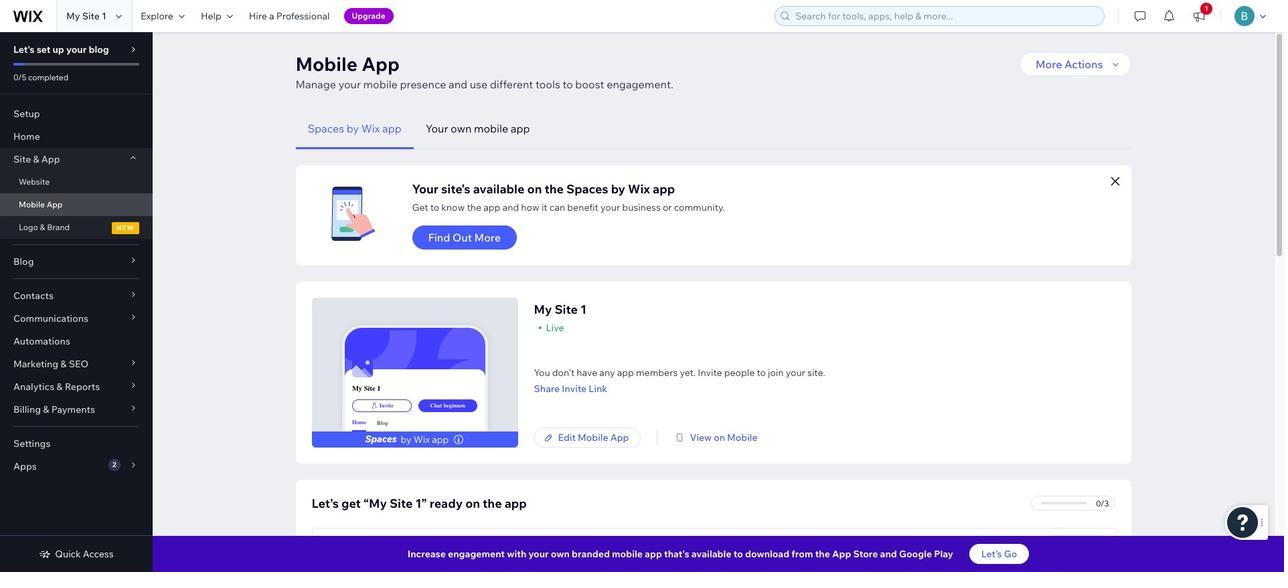 Task type: describe. For each thing, give the bounding box(es) containing it.
edit your theme color, app preferences and elements
[[333, 539, 563, 551]]

let's set up your blog
[[13, 44, 109, 56]]

how
[[521, 202, 540, 214]]

mobile app manage your mobile presence and use different tools to boost engagement.
[[296, 52, 674, 91]]

analytics
[[13, 381, 54, 393]]

website link
[[0, 171, 153, 194]]

app inside "edit mobile app" button
[[611, 432, 629, 444]]

color,
[[405, 539, 429, 551]]

billing & payments button
[[0, 399, 153, 421]]

increase
[[408, 549, 446, 561]]

and inside mobile app manage your mobile presence and use different tools to boost engagement.
[[449, 78, 468, 91]]

your right with
[[529, 549, 549, 561]]

mobile app
[[19, 200, 63, 210]]

logo
[[19, 222, 38, 232]]

or
[[663, 202, 672, 214]]

settings
[[13, 438, 51, 450]]

engagement.
[[607, 78, 674, 91]]

yet.
[[680, 367, 696, 379]]

edit mobile app button
[[534, 428, 641, 448]]

join
[[768, 367, 784, 379]]

0 vertical spatial invite
[[698, 367, 722, 379]]

mobile inside button
[[578, 432, 608, 444]]

the right know
[[467, 202, 482, 214]]

seo
[[69, 358, 88, 370]]

0 vertical spatial my site 1
[[66, 10, 106, 22]]

1 horizontal spatial wix
[[414, 434, 430, 446]]

your for site's
[[412, 182, 439, 197]]

know
[[442, 202, 465, 214]]

reports
[[65, 381, 100, 393]]

billing
[[13, 404, 41, 416]]

by inside your site's available on the spaces by wix app get to know the app and how it can benefit your business or community.
[[611, 182, 626, 197]]

use
[[470, 78, 488, 91]]

brand
[[47, 222, 70, 232]]

to inside you don't have any app members yet. invite people to join your site. share invite link
[[757, 367, 766, 379]]

app inside the mobile app link
[[47, 200, 63, 210]]

analytics & reports button
[[0, 376, 153, 399]]

mobile right view
[[727, 432, 758, 444]]

app down chat
[[432, 434, 449, 446]]

beginnen
[[444, 403, 466, 409]]

edit app
[[1060, 539, 1098, 551]]

let's get "my site 1" ready on the app
[[312, 496, 527, 512]]

play
[[935, 549, 954, 561]]

that's
[[664, 549, 690, 561]]

can
[[550, 202, 565, 214]]

marketing
[[13, 358, 58, 370]]

completed
[[28, 72, 68, 82]]

more inside popup button
[[1036, 58, 1063, 71]]

let's for let's get "my site 1" ready on the app
[[312, 496, 339, 512]]

marketing & seo button
[[0, 353, 153, 376]]

find out more
[[428, 231, 501, 244]]

1 button
[[1185, 0, 1214, 32]]

set
[[37, 44, 50, 56]]

website
[[19, 177, 50, 187]]

edit for edit app
[[1060, 539, 1077, 551]]

apps
[[13, 461, 37, 473]]

access
[[83, 549, 114, 561]]

get
[[342, 496, 361, 512]]

payments
[[51, 404, 95, 416]]

the up can
[[545, 182, 564, 197]]

1 vertical spatial available
[[692, 549, 732, 561]]

get
[[412, 202, 428, 214]]

share invite link button
[[534, 383, 826, 395]]

app down different
[[511, 122, 530, 135]]

app left that's
[[645, 549, 662, 561]]

more actions
[[1036, 58, 1103, 71]]

blog
[[89, 44, 109, 56]]

link
[[589, 383, 608, 395]]

store
[[854, 549, 878, 561]]

your inside your site's available on the spaces by wix app get to know the app and how it can benefit your business or community.
[[601, 202, 620, 214]]

app right color,
[[431, 539, 447, 551]]

2 horizontal spatial on
[[714, 432, 725, 444]]

available inside your site's available on the spaces by wix app get to know the app and how it can benefit your business or community.
[[473, 182, 525, 197]]

let's go
[[982, 549, 1017, 561]]

your inside you don't have any app members yet. invite people to join your site. share invite link
[[786, 367, 806, 379]]

app left how
[[484, 202, 501, 214]]

& for site
[[33, 153, 39, 165]]

more inside button
[[475, 231, 501, 244]]

2 vertical spatial invite
[[380, 403, 394, 409]]

and left elements
[[504, 539, 520, 551]]

hire a professional link
[[241, 0, 338, 32]]

tab list containing spaces by wix app
[[296, 109, 1132, 149]]

0/5 completed
[[13, 72, 68, 82]]

& for marketing
[[60, 358, 67, 370]]

quick
[[55, 549, 81, 561]]

new
[[117, 224, 135, 232]]

help
[[201, 10, 222, 22]]

0 vertical spatial my
[[66, 10, 80, 22]]

live
[[546, 322, 564, 334]]

site & app button
[[0, 148, 153, 171]]

theme
[[374, 539, 403, 551]]

spaces by wix app button
[[296, 109, 414, 149]]

boost
[[576, 78, 605, 91]]

your own mobile app
[[426, 122, 530, 135]]

from
[[792, 549, 813, 561]]

site.
[[808, 367, 826, 379]]

branded
[[572, 549, 610, 561]]

mobile inside mobile app manage your mobile presence and use different tools to boost engagement.
[[363, 78, 398, 91]]

own inside button
[[451, 122, 472, 135]]

your site's available on the spaces by wix app get to know the app and how it can benefit your business or community.
[[412, 182, 725, 214]]

app down presence
[[382, 122, 402, 135]]

google
[[899, 549, 932, 561]]

preferences
[[450, 539, 502, 551]]

tools
[[536, 78, 560, 91]]

you don't have any app members yet. invite people to join your site. share invite link
[[534, 367, 826, 395]]

it
[[542, 202, 548, 214]]

2 vertical spatial by
[[401, 434, 412, 446]]

quick access
[[55, 549, 114, 561]]

wix inside button
[[361, 122, 380, 135]]

2 vertical spatial mobile
[[612, 549, 643, 561]]

edit for edit your theme color, app preferences and elements
[[333, 539, 351, 551]]

site up home blog
[[364, 384, 375, 393]]



Task type: vqa. For each thing, say whether or not it's contained in the screenshot.
middle Add
no



Task type: locate. For each thing, give the bounding box(es) containing it.
edit down 'share'
[[558, 432, 576, 444]]

own down the use
[[451, 122, 472, 135]]

by inside button
[[347, 122, 359, 135]]

a
[[269, 10, 274, 22]]

& up website
[[33, 153, 39, 165]]

your for own
[[426, 122, 448, 135]]

home for home blog
[[352, 420, 367, 426]]

& left seo at the bottom left of the page
[[60, 358, 67, 370]]

& right logo
[[40, 222, 45, 232]]

mobile inside mobile app manage your mobile presence and use different tools to boost engagement.
[[296, 52, 358, 76]]

your up get
[[412, 182, 439, 197]]

edit down get
[[333, 539, 351, 551]]

contacts
[[13, 290, 54, 302]]

my site 1 up home blog
[[352, 384, 381, 393]]

1 vertical spatial my site 1
[[534, 302, 587, 317]]

1 inside button
[[1205, 4, 1209, 13]]

home blog
[[352, 420, 388, 427]]

own left branded
[[551, 549, 570, 561]]

spaces inside button
[[308, 122, 344, 135]]

edit
[[558, 432, 576, 444], [333, 539, 351, 551], [1060, 539, 1077, 551]]

find
[[428, 231, 450, 244]]

any
[[600, 367, 615, 379]]

2 horizontal spatial my
[[534, 302, 552, 317]]

1 vertical spatial more
[[475, 231, 501, 244]]

your inside mobile app manage your mobile presence and use different tools to boost engagement.
[[339, 78, 361, 91]]

0 vertical spatial let's
[[312, 496, 339, 512]]

more
[[1036, 58, 1063, 71], [475, 231, 501, 244]]

edit app button
[[1048, 535, 1110, 555]]

0 horizontal spatial blog
[[13, 256, 34, 268]]

mobile
[[363, 78, 398, 91], [474, 122, 508, 135], [612, 549, 643, 561]]

out
[[453, 231, 472, 244]]

1 vertical spatial home
[[352, 420, 367, 426]]

view
[[690, 432, 712, 444]]

1 vertical spatial spaces
[[567, 182, 609, 197]]

app inside edit app button
[[1079, 539, 1098, 551]]

sidebar element
[[0, 32, 153, 573]]

ready
[[430, 496, 463, 512]]

site up blog
[[82, 10, 100, 22]]

to left the download
[[734, 549, 743, 561]]

tab list
[[296, 109, 1132, 149]]

the right from
[[816, 549, 830, 561]]

my
[[66, 10, 80, 22], [534, 302, 552, 317], [352, 384, 362, 393]]

1 horizontal spatial my site 1
[[352, 384, 381, 393]]

home
[[13, 131, 40, 143], [352, 420, 367, 426]]

by wix app
[[401, 434, 449, 446]]

2 horizontal spatial mobile
[[612, 549, 643, 561]]

1 vertical spatial by
[[611, 182, 626, 197]]

0 vertical spatial mobile
[[363, 78, 398, 91]]

to for site's
[[430, 202, 439, 214]]

0 horizontal spatial spaces
[[308, 122, 344, 135]]

by
[[347, 122, 359, 135], [611, 182, 626, 197], [401, 434, 412, 446]]

billing & payments
[[13, 404, 95, 416]]

my up let's set up your blog
[[66, 10, 80, 22]]

2 horizontal spatial by
[[611, 182, 626, 197]]

chat
[[430, 403, 442, 409]]

mobile inside sidebar element
[[19, 200, 45, 210]]

0 horizontal spatial more
[[475, 231, 501, 244]]

1 vertical spatial on
[[714, 432, 725, 444]]

0 vertical spatial your
[[426, 122, 448, 135]]

Search for tools, apps, help & more... field
[[792, 7, 1100, 25]]

my site 1 up the live
[[534, 302, 587, 317]]

0 horizontal spatial my site 1
[[66, 10, 106, 22]]

blog
[[13, 256, 34, 268], [377, 421, 388, 427]]

site inside dropdown button
[[13, 153, 31, 165]]

own
[[451, 122, 472, 135], [551, 549, 570, 561]]

on up how
[[527, 182, 542, 197]]

home link
[[0, 125, 153, 148]]

1 horizontal spatial available
[[692, 549, 732, 561]]

spaces up benefit
[[567, 182, 609, 197]]

have
[[577, 367, 598, 379]]

edit for edit mobile app
[[558, 432, 576, 444]]

view on mobile
[[690, 432, 758, 444]]

0 vertical spatial on
[[527, 182, 542, 197]]

0 horizontal spatial on
[[466, 496, 480, 512]]

let's
[[13, 44, 35, 56]]

& for analytics
[[56, 381, 63, 393]]

let's left get
[[312, 496, 339, 512]]

mobile down 'link'
[[578, 432, 608, 444]]

your own mobile app button
[[414, 109, 542, 149]]

1 horizontal spatial edit
[[558, 432, 576, 444]]

more left actions
[[1036, 58, 1063, 71]]

0 horizontal spatial my
[[66, 10, 80, 22]]

community.
[[674, 202, 725, 214]]

download
[[745, 549, 790, 561]]

& right billing
[[43, 404, 49, 416]]

your right "up"
[[66, 44, 87, 56]]

setup
[[13, 108, 40, 120]]

and right store
[[880, 549, 897, 561]]

&
[[33, 153, 39, 165], [40, 222, 45, 232], [60, 358, 67, 370], [56, 381, 63, 393], [43, 404, 49, 416]]

0 horizontal spatial own
[[451, 122, 472, 135]]

your right join
[[786, 367, 806, 379]]

invite down don't
[[562, 383, 587, 395]]

more right the out on the left of page
[[475, 231, 501, 244]]

1 vertical spatial wix
[[628, 182, 650, 197]]

1 horizontal spatial let's
[[982, 549, 1002, 561]]

app inside you don't have any app members yet. invite people to join your site. share invite link
[[617, 367, 634, 379]]

on right ready
[[466, 496, 480, 512]]

blog inside "popup button"
[[13, 256, 34, 268]]

app down any
[[611, 432, 629, 444]]

app up website
[[41, 153, 60, 165]]

mobile up manage on the top of page
[[296, 52, 358, 76]]

app inside site & app dropdown button
[[41, 153, 60, 165]]

to inside your site's available on the spaces by wix app get to know the app and how it can benefit your business or community.
[[430, 202, 439, 214]]

available right that's
[[692, 549, 732, 561]]

my site 1 up blog
[[66, 10, 106, 22]]

0 vertical spatial spaces
[[308, 122, 344, 135]]

2 vertical spatial my
[[352, 384, 362, 393]]

app down upgrade button
[[362, 52, 400, 76]]

you
[[534, 367, 550, 379]]

let's go button
[[970, 545, 1030, 565]]

1 horizontal spatial by
[[401, 434, 412, 446]]

your right benefit
[[601, 202, 620, 214]]

up
[[53, 44, 64, 56]]

app up or
[[653, 182, 675, 197]]

automations
[[13, 336, 70, 348]]

elements
[[522, 539, 563, 551]]

app up elements
[[505, 496, 527, 512]]

& for billing
[[43, 404, 49, 416]]

0 horizontal spatial invite
[[380, 403, 394, 409]]

your right manage on the top of page
[[339, 78, 361, 91]]

1 vertical spatial your
[[412, 182, 439, 197]]

go
[[1004, 549, 1017, 561]]

0 vertical spatial by
[[347, 122, 359, 135]]

app up brand
[[47, 200, 63, 210]]

1 horizontal spatial own
[[551, 549, 570, 561]]

0 vertical spatial available
[[473, 182, 525, 197]]

app right any
[[617, 367, 634, 379]]

1 vertical spatial let's
[[982, 549, 1002, 561]]

1 horizontal spatial my
[[352, 384, 362, 393]]

more actions button
[[1020, 52, 1132, 76]]

your inside sidebar element
[[66, 44, 87, 56]]

communications
[[13, 313, 88, 325]]

0 horizontal spatial wix
[[361, 122, 380, 135]]

1 horizontal spatial home
[[352, 420, 367, 426]]

0/5
[[13, 72, 26, 82]]

home for home
[[13, 131, 40, 143]]

app down 0/3
[[1079, 539, 1098, 551]]

mobile inside your own mobile app button
[[474, 122, 508, 135]]

automations link
[[0, 330, 153, 353]]

blog inside home blog
[[377, 421, 388, 427]]

the
[[545, 182, 564, 197], [467, 202, 482, 214], [483, 496, 502, 512], [816, 549, 830, 561]]

0 horizontal spatial by
[[347, 122, 359, 135]]

1 vertical spatial mobile
[[474, 122, 508, 135]]

your inside button
[[426, 122, 448, 135]]

let's inside button
[[982, 549, 1002, 561]]

contacts button
[[0, 285, 153, 307]]

to for app
[[563, 78, 573, 91]]

1"
[[416, 496, 427, 512]]

let's
[[312, 496, 339, 512], [982, 549, 1002, 561]]

wix
[[361, 122, 380, 135], [628, 182, 650, 197], [414, 434, 430, 446]]

0 horizontal spatial mobile
[[363, 78, 398, 91]]

1 vertical spatial blog
[[377, 421, 388, 427]]

my up home blog
[[352, 384, 362, 393]]

settings link
[[0, 433, 153, 455]]

let's for let's go
[[982, 549, 1002, 561]]

home inside sidebar element
[[13, 131, 40, 143]]

invite up home blog
[[380, 403, 394, 409]]

0 horizontal spatial edit
[[333, 539, 351, 551]]

actions
[[1065, 58, 1103, 71]]

people
[[724, 367, 755, 379]]

1 horizontal spatial mobile
[[474, 122, 508, 135]]

to inside mobile app manage your mobile presence and use different tools to boost engagement.
[[563, 78, 573, 91]]

0 horizontal spatial let's
[[312, 496, 339, 512]]

let's left go
[[982, 549, 1002, 561]]

1 vertical spatial invite
[[562, 383, 587, 395]]

1 horizontal spatial invite
[[562, 383, 587, 395]]

mobile down the use
[[474, 122, 508, 135]]

communications button
[[0, 307, 153, 330]]

to right the tools
[[563, 78, 573, 91]]

0 horizontal spatial available
[[473, 182, 525, 197]]

1 vertical spatial own
[[551, 549, 570, 561]]

mobile down website
[[19, 200, 45, 210]]

to right get
[[430, 202, 439, 214]]

quick access button
[[39, 549, 114, 561]]

2 horizontal spatial edit
[[1060, 539, 1077, 551]]

edit right go
[[1060, 539, 1077, 551]]

home inside home blog
[[352, 420, 367, 426]]

& for logo
[[40, 222, 45, 232]]

spaces
[[308, 122, 344, 135], [567, 182, 609, 197]]

and inside your site's available on the spaces by wix app get to know the app and how it can benefit your business or community.
[[503, 202, 519, 214]]

0 vertical spatial home
[[13, 131, 40, 143]]

app
[[362, 52, 400, 76], [41, 153, 60, 165], [47, 200, 63, 210], [611, 432, 629, 444], [1079, 539, 1098, 551], [833, 549, 852, 561]]

spaces down manage on the top of page
[[308, 122, 344, 135]]

2
[[113, 461, 116, 470]]

increase engagement with your own branded mobile app that's available to download from the app store and google play
[[408, 549, 954, 561]]

0 vertical spatial more
[[1036, 58, 1063, 71]]

0 vertical spatial blog
[[13, 256, 34, 268]]

mobile right branded
[[612, 549, 643, 561]]

0 vertical spatial wix
[[361, 122, 380, 135]]

1 vertical spatial my
[[534, 302, 552, 317]]

2 horizontal spatial invite
[[698, 367, 722, 379]]

site up the live
[[555, 302, 578, 317]]

upgrade
[[352, 11, 386, 21]]

explore
[[141, 10, 173, 22]]

don't
[[552, 367, 575, 379]]

2 horizontal spatial wix
[[628, 182, 650, 197]]

app left store
[[833, 549, 852, 561]]

and
[[449, 78, 468, 91], [503, 202, 519, 214], [504, 539, 520, 551], [880, 549, 897, 561]]

"my
[[364, 496, 387, 512]]

your inside your site's available on the spaces by wix app get to know the app and how it can benefit your business or community.
[[412, 182, 439, 197]]

manage
[[296, 78, 336, 91]]

and left how
[[503, 202, 519, 214]]

2 vertical spatial my site 1
[[352, 384, 381, 393]]

site up website
[[13, 153, 31, 165]]

hire a professional
[[249, 10, 330, 22]]

the up preferences
[[483, 496, 502, 512]]

with
[[507, 549, 527, 561]]

mobile left presence
[[363, 78, 398, 91]]

2 vertical spatial wix
[[414, 434, 430, 446]]

upgrade button
[[344, 8, 394, 24]]

to left join
[[757, 367, 766, 379]]

site left the 1"
[[390, 496, 413, 512]]

1 horizontal spatial blog
[[377, 421, 388, 427]]

2 vertical spatial on
[[466, 496, 480, 512]]

spaces inside your site's available on the spaces by wix app get to know the app and how it can benefit your business or community.
[[567, 182, 609, 197]]

view on mobile button
[[674, 432, 758, 444]]

1 horizontal spatial on
[[527, 182, 542, 197]]

& left "reports"
[[56, 381, 63, 393]]

wix inside your site's available on the spaces by wix app get to know the app and how it can benefit your business or community.
[[628, 182, 650, 197]]

my up the live
[[534, 302, 552, 317]]

1 horizontal spatial more
[[1036, 58, 1063, 71]]

1 horizontal spatial spaces
[[567, 182, 609, 197]]

site & app
[[13, 153, 60, 165]]

app inside mobile app manage your mobile presence and use different tools to boost engagement.
[[362, 52, 400, 76]]

benefit
[[567, 202, 599, 214]]

2 horizontal spatial my site 1
[[534, 302, 587, 317]]

to for engagement
[[734, 549, 743, 561]]

on right view
[[714, 432, 725, 444]]

on inside your site's available on the spaces by wix app get to know the app and how it can benefit your business or community.
[[527, 182, 542, 197]]

invite right yet.
[[698, 367, 722, 379]]

your down presence
[[426, 122, 448, 135]]

0 horizontal spatial home
[[13, 131, 40, 143]]

your left theme
[[353, 539, 372, 551]]

available up how
[[473, 182, 525, 197]]

0 vertical spatial own
[[451, 122, 472, 135]]

and left the use
[[449, 78, 468, 91]]

hire
[[249, 10, 267, 22]]

analytics & reports
[[13, 381, 100, 393]]



